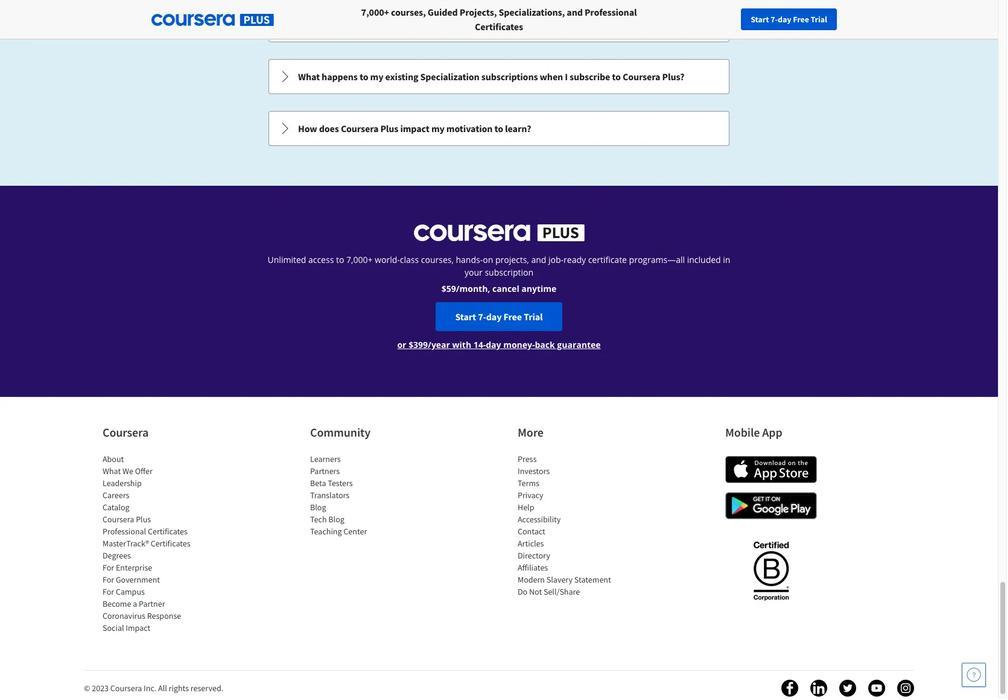 Task type: locate. For each thing, give the bounding box(es) containing it.
logo of certified b corporation image
[[746, 535, 796, 607]]

response
[[147, 611, 181, 622]]

press
[[518, 454, 537, 465]]

trial left show notifications image
[[811, 14, 828, 25]]

1 horizontal spatial my
[[432, 123, 445, 135]]

guided
[[428, 6, 458, 18]]

1 vertical spatial that
[[440, 7, 456, 19]]

coursera youtube image
[[869, 680, 886, 697]]

for
[[103, 563, 114, 573], [103, 575, 114, 586], [103, 587, 114, 598]]

7,000+ left world-
[[346, 254, 373, 266]]

my left existing
[[370, 71, 384, 83]]

coursera down catalog
[[103, 514, 134, 525]]

coursera linkedin image
[[811, 680, 828, 697]]

email
[[291, 7, 313, 19]]

certificates up mastertrack® certificates link
[[148, 526, 188, 537]]

will
[[668, 0, 681, 6]]

you
[[651, 0, 666, 6]]

for enterprise link
[[103, 563, 152, 573]]

0 vertical spatial what
[[298, 71, 320, 83]]

employer up subscription.
[[324, 0, 362, 6]]

and left get at the right top of the page
[[567, 6, 583, 18]]

start down /month,
[[455, 311, 476, 323]]

0 horizontal spatial trial
[[524, 311, 543, 323]]

day left money-
[[486, 339, 501, 351]]

1 horizontal spatial blog
[[329, 514, 345, 525]]

plus down educational
[[392, 7, 409, 19]]

0 vertical spatial 7,000+
[[361, 6, 389, 18]]

7,000+ inside unlimited access to 7,000+ world-class courses, hands-on projects, and job-ready certificate programs—all included in your subscription
[[346, 254, 373, 266]]

start 7-day free trial
[[751, 14, 828, 25], [455, 311, 543, 323]]

my right impact
[[432, 123, 445, 135]]

coursera instagram image
[[898, 680, 915, 697]]

0 horizontal spatial and
[[531, 254, 547, 266]]

how does coursera plus impact my motivation to learn?
[[298, 123, 531, 135]]

educational
[[389, 0, 435, 6]]

and inside 7,000+ courses, guided projects, specializations, and professional certificates
[[567, 6, 583, 18]]

list containing about
[[103, 453, 205, 634]]

certificates inside 7,000+ courses, guided projects, specializations, and professional certificates
[[475, 21, 523, 33]]

contact link
[[518, 526, 546, 537]]

2 vertical spatial for
[[103, 587, 114, 598]]

community
[[310, 425, 371, 440]]

1 horizontal spatial 7-
[[771, 14, 778, 25]]

1 vertical spatial start
[[455, 311, 476, 323]]

3 for from the top
[[103, 587, 114, 598]]

1 horizontal spatial coursera plus image
[[414, 225, 585, 241]]

trial
[[811, 14, 828, 25], [524, 311, 543, 323]]

1 vertical spatial and
[[531, 254, 547, 266]]

1 vertical spatial what
[[103, 466, 121, 477]]

terms
[[518, 478, 540, 489]]

0 vertical spatial blog
[[310, 502, 326, 513]]

0 horizontal spatial what
[[103, 466, 121, 477]]

for up become
[[103, 587, 114, 598]]

free
[[793, 14, 809, 25], [504, 311, 522, 323]]

0 vertical spatial courses,
[[391, 6, 426, 18]]

plus left impact
[[381, 123, 399, 135]]

1 vertical spatial coursera plus image
[[414, 225, 585, 241]]

impact
[[400, 123, 430, 135]]

projects,
[[496, 254, 529, 266]]

$59
[[442, 283, 456, 295]]

back
[[535, 339, 555, 351]]

with inside yes, if your employer offers educational reimbursements that cover online learning programs. you will receive an email with your coursera plus receipt that you can submit to your employer to get reimbursed for your coursera plus subscription.
[[315, 7, 332, 19]]

0 vertical spatial free
[[793, 14, 809, 25]]

that
[[505, 0, 521, 6], [440, 7, 456, 19]]

included
[[687, 254, 721, 266]]

enterprise
[[116, 563, 152, 573]]

world-
[[375, 254, 400, 266]]

employer
[[324, 0, 362, 6], [551, 7, 589, 19]]

projects,
[[460, 6, 497, 18]]

1 vertical spatial 7,000+
[[346, 254, 373, 266]]

0 vertical spatial for
[[103, 563, 114, 573]]

1 vertical spatial for
[[103, 575, 114, 586]]

to right subscribe
[[612, 71, 621, 83]]

your right the find on the top right of page
[[758, 14, 774, 25]]

0 horizontal spatial free
[[504, 311, 522, 323]]

leadership
[[103, 478, 142, 489]]

for down degrees
[[103, 563, 114, 573]]

1 horizontal spatial employer
[[551, 7, 589, 19]]

1 for from the top
[[103, 563, 114, 573]]

directory
[[518, 551, 550, 561]]

7- up 14-
[[478, 311, 486, 323]]

1 vertical spatial free
[[504, 311, 522, 323]]

we
[[123, 466, 133, 477]]

cover
[[523, 0, 545, 6]]

7- for bottom start 7-day free trial button
[[478, 311, 486, 323]]

1 horizontal spatial professional
[[585, 6, 637, 18]]

0 horizontal spatial my
[[370, 71, 384, 83]]

show notifications image
[[835, 15, 850, 30]]

1 vertical spatial professional
[[103, 526, 146, 537]]

0 horizontal spatial that
[[440, 7, 456, 19]]

that left you
[[440, 7, 456, 19]]

0 horizontal spatial start 7-day free trial
[[455, 311, 543, 323]]

14-
[[474, 339, 486, 351]]

$59 /month, cancel anytime
[[442, 283, 557, 295]]

0 vertical spatial certificates
[[475, 21, 523, 33]]

blog
[[310, 502, 326, 513], [329, 514, 345, 525]]

coursera facebook image
[[782, 680, 799, 697]]

1 vertical spatial start 7-day free trial button
[[436, 302, 562, 331]]

reimbursements
[[437, 0, 503, 6]]

receipt
[[411, 7, 438, 19]]

coursera plus image
[[152, 14, 274, 26], [414, 225, 585, 241]]

professional up mastertrack®
[[103, 526, 146, 537]]

with left 14-
[[452, 339, 472, 351]]

0 vertical spatial day
[[778, 14, 792, 25]]

professional left you
[[585, 6, 637, 18]]

day up or $399 /year with 14-day money-back guarantee
[[486, 311, 502, 323]]

day left career
[[778, 14, 792, 25]]

for up for campus link
[[103, 575, 114, 586]]

rights
[[169, 683, 189, 694]]

0 vertical spatial with
[[315, 7, 332, 19]]

help link
[[518, 502, 534, 513]]

certificates down the submit
[[475, 21, 523, 33]]

0 vertical spatial that
[[505, 0, 521, 6]]

unlimited
[[268, 254, 306, 266]]

1 vertical spatial blog
[[329, 514, 345, 525]]

0 horizontal spatial with
[[315, 7, 332, 19]]

list for community
[[310, 453, 413, 538]]

1 vertical spatial courses,
[[421, 254, 454, 266]]

plus inside about what we offer leadership careers catalog coursera plus professional certificates mastertrack® certificates degrees for enterprise for government for campus become a partner coronavirus response social impact
[[136, 514, 151, 525]]

catalog link
[[103, 502, 130, 513]]

blog up 'teaching center' link on the left bottom of page
[[329, 514, 345, 525]]

with
[[315, 7, 332, 19], [452, 339, 472, 351]]

0 vertical spatial start 7-day free trial button
[[741, 8, 837, 30]]

courses, inside unlimited access to 7,000+ world-class courses, hands-on projects, and job-ready certificate programs—all included in your subscription
[[421, 254, 454, 266]]

courses,
[[391, 6, 426, 18], [421, 254, 454, 266]]

accessibility link
[[518, 514, 561, 525]]

to right the access
[[336, 254, 344, 266]]

1 horizontal spatial start 7-day free trial
[[751, 14, 828, 25]]

careers
[[103, 490, 129, 501]]

0 vertical spatial 7-
[[771, 14, 778, 25]]

coursera down email
[[279, 20, 315, 31]]

reserved.
[[191, 683, 223, 694]]

1 horizontal spatial start
[[751, 14, 769, 25]]

with right email
[[315, 7, 332, 19]]

that up the submit
[[505, 0, 521, 6]]

degrees link
[[103, 551, 131, 561]]

modern slavery statement link
[[518, 575, 611, 586]]

coursera left inc.
[[110, 683, 142, 694]]

coursera
[[354, 7, 390, 19], [279, 20, 315, 31], [623, 71, 661, 83], [341, 123, 379, 135], [103, 425, 149, 440], [103, 514, 134, 525], [110, 683, 142, 694]]

learners link
[[310, 454, 341, 465]]

trial down anytime
[[524, 311, 543, 323]]

a
[[133, 599, 137, 610]]

money-
[[504, 339, 535, 351]]

0 horizontal spatial start 7-day free trial button
[[436, 302, 562, 331]]

employer down online
[[551, 7, 589, 19]]

free for bottom start 7-day free trial button
[[504, 311, 522, 323]]

i
[[565, 71, 568, 83]]

1 horizontal spatial and
[[567, 6, 583, 18]]

free right new
[[793, 14, 809, 25]]

blog up tech
[[310, 502, 326, 513]]

cancel
[[493, 283, 520, 295]]

list containing press
[[518, 453, 621, 598]]

0 horizontal spatial coursera plus image
[[152, 14, 274, 26]]

to
[[521, 7, 529, 19], [591, 7, 599, 19], [360, 71, 369, 83], [612, 71, 621, 83], [495, 123, 503, 135], [336, 254, 344, 266]]

list containing learners
[[310, 453, 413, 538]]

to inside unlimited access to 7,000+ world-class courses, hands-on projects, and job-ready certificate programs—all included in your subscription
[[336, 254, 344, 266]]

2 vertical spatial certificates
[[151, 538, 191, 549]]

list
[[267, 0, 731, 147], [103, 453, 205, 634], [310, 453, 413, 538], [518, 453, 621, 598]]

to right happens
[[360, 71, 369, 83]]

0 vertical spatial and
[[567, 6, 583, 18]]

None search field
[[166, 8, 456, 32]]

social impact link
[[103, 623, 150, 634]]

hands-
[[456, 254, 483, 266]]

your down receive
[[677, 7, 696, 19]]

social
[[103, 623, 124, 634]]

existing
[[385, 71, 419, 83]]

7,000+ up subscription.
[[361, 6, 389, 18]]

courses, right class
[[421, 254, 454, 266]]

get it on google play image
[[726, 493, 817, 520]]

affiliates link
[[518, 563, 548, 573]]

coronavirus
[[103, 611, 145, 622]]

0 vertical spatial start
[[751, 14, 769, 25]]

0 vertical spatial my
[[370, 71, 384, 83]]

plus up professional certificates link
[[136, 514, 151, 525]]

courses, left "guided"
[[391, 6, 426, 18]]

certificates down professional certificates link
[[151, 538, 191, 549]]

more
[[518, 425, 544, 440]]

0 vertical spatial professional
[[585, 6, 637, 18]]

1 vertical spatial certificates
[[148, 526, 188, 537]]

1 vertical spatial 7-
[[478, 311, 486, 323]]

0 horizontal spatial blog
[[310, 502, 326, 513]]

campus
[[116, 587, 145, 598]]

what down the about
[[103, 466, 121, 477]]

your down hands-
[[465, 267, 483, 278]]

1 horizontal spatial with
[[452, 339, 472, 351]]

/year
[[428, 339, 450, 351]]

list for coursera
[[103, 453, 205, 634]]

0 vertical spatial trial
[[811, 14, 828, 25]]

1 horizontal spatial what
[[298, 71, 320, 83]]

start left new
[[751, 14, 769, 25]]

plus left subscription.
[[317, 20, 334, 31]]

an
[[279, 7, 289, 19]]

catalog
[[103, 502, 130, 513]]

help
[[518, 502, 534, 513]]

online
[[547, 0, 571, 6]]

0 vertical spatial coursera plus image
[[152, 14, 274, 26]]

1 vertical spatial start 7-day free trial
[[455, 311, 543, 323]]

free up money-
[[504, 311, 522, 323]]

and left the job- on the top of page
[[531, 254, 547, 266]]

0 horizontal spatial 7-
[[478, 311, 486, 323]]

specialization
[[420, 71, 480, 83]]

0 horizontal spatial professional
[[103, 526, 146, 537]]

to down learning
[[591, 7, 599, 19]]

0 horizontal spatial employer
[[324, 0, 362, 6]]

what left happens
[[298, 71, 320, 83]]

1 horizontal spatial free
[[793, 14, 809, 25]]

7- right the find on the top right of page
[[771, 14, 778, 25]]

beta
[[310, 478, 326, 489]]

professional certificates link
[[103, 526, 188, 537]]

2 vertical spatial day
[[486, 339, 501, 351]]



Task type: vqa. For each thing, say whether or not it's contained in the screenshot.
the Information about credentials section IMAGE
no



Task type: describe. For each thing, give the bounding box(es) containing it.
list for more
[[518, 453, 621, 598]]

testers
[[328, 478, 353, 489]]

and inside unlimited access to 7,000+ world-class courses, hands-on projects, and job-ready certificate programs—all included in your subscription
[[531, 254, 547, 266]]

1 horizontal spatial that
[[505, 0, 521, 6]]

receive
[[683, 0, 711, 6]]

programs.
[[608, 0, 649, 6]]

articles link
[[518, 538, 544, 549]]

your down the cover
[[531, 7, 549, 19]]

investors
[[518, 466, 550, 477]]

when
[[540, 71, 563, 83]]

affiliates
[[518, 563, 548, 573]]

specializations,
[[499, 6, 565, 18]]

app
[[763, 425, 783, 440]]

offers
[[364, 0, 387, 6]]

1 horizontal spatial start 7-day free trial button
[[741, 8, 837, 30]]

1 vertical spatial my
[[432, 123, 445, 135]]

for government link
[[103, 575, 160, 586]]

7,000+ courses, guided projects, specializations, and professional certificates
[[361, 6, 637, 33]]

what inside about what we offer leadership careers catalog coursera plus professional certificates mastertrack® certificates degrees for enterprise for government for campus become a partner coronavirus response social impact
[[103, 466, 121, 477]]

careers link
[[103, 490, 129, 501]]

plus inside dropdown button
[[381, 123, 399, 135]]

learning
[[574, 0, 606, 6]]

what happens to my existing specialization subscriptions when i subscribe to coursera plus? button
[[269, 60, 729, 94]]

coursera right does
[[341, 123, 379, 135]]

partners
[[310, 466, 340, 477]]

class
[[400, 254, 419, 266]]

1 horizontal spatial trial
[[811, 14, 828, 25]]

coronavirus response link
[[103, 611, 181, 622]]

inc.
[[144, 683, 156, 694]]

coursera plus image for access
[[414, 225, 585, 241]]

privacy
[[518, 490, 544, 501]]

coursera plus image for courses,
[[152, 14, 274, 26]]

modern
[[518, 575, 545, 586]]

motivation
[[447, 123, 493, 135]]

mastertrack®
[[103, 538, 149, 549]]

find
[[741, 14, 757, 25]]

subscription
[[485, 267, 534, 278]]

your inside unlimited access to 7,000+ world-class courses, hands-on projects, and job-ready certificate programs—all included in your subscription
[[465, 267, 483, 278]]

sell/share
[[544, 587, 580, 598]]

1 vertical spatial with
[[452, 339, 472, 351]]

coursera up about link
[[103, 425, 149, 440]]

subscription.
[[336, 20, 387, 31]]

7- for right start 7-day free trial button
[[771, 14, 778, 25]]

investors link
[[518, 466, 550, 477]]

partners link
[[310, 466, 340, 477]]

do not sell/share link
[[518, 587, 580, 598]]

ready
[[564, 254, 586, 266]]

$399
[[409, 339, 428, 351]]

0 vertical spatial start 7-day free trial
[[751, 14, 828, 25]]

your up subscription.
[[334, 7, 352, 19]]

what we offer link
[[103, 466, 153, 477]]

certificate
[[588, 254, 627, 266]]

you
[[458, 7, 473, 19]]

7,000+ inside 7,000+ courses, guided projects, specializations, and professional certificates
[[361, 6, 389, 18]]

teaching center link
[[310, 526, 367, 537]]

courses, inside 7,000+ courses, guided projects, specializations, and professional certificates
[[391, 6, 426, 18]]

mobile
[[726, 425, 760, 440]]

career
[[793, 14, 817, 25]]

yes,
[[279, 0, 294, 6]]

reimbursed
[[616, 7, 662, 19]]

submit
[[491, 7, 519, 19]]

or
[[397, 339, 407, 351]]

new
[[776, 14, 792, 25]]

0 horizontal spatial start
[[455, 311, 476, 323]]

can
[[475, 7, 489, 19]]

help center image
[[967, 668, 982, 683]]

all
[[158, 683, 167, 694]]

coursera left plus? on the right top of page
[[623, 71, 661, 83]]

do
[[518, 587, 528, 598]]

coursera twitter image
[[840, 680, 857, 697]]

find your new career link
[[735, 12, 823, 27]]

professional inside 7,000+ courses, guided projects, specializations, and professional certificates
[[585, 6, 637, 18]]

learners
[[310, 454, 341, 465]]

coursera plus link
[[103, 514, 151, 525]]

1 vertical spatial employer
[[551, 7, 589, 19]]

for
[[664, 7, 675, 19]]

coursera down 'offers'
[[354, 7, 390, 19]]

about what we offer leadership careers catalog coursera plus professional certificates mastertrack® certificates degrees for enterprise for government for campus become a partner coronavirus response social impact
[[103, 454, 191, 634]]

2023
[[92, 683, 109, 694]]

1 vertical spatial trial
[[524, 311, 543, 323]]

subscribe
[[570, 71, 610, 83]]

1 vertical spatial day
[[486, 311, 502, 323]]

directory link
[[518, 551, 550, 561]]

statement
[[575, 575, 611, 586]]

professional inside about what we offer leadership careers catalog coursera plus professional certificates mastertrack® certificates degrees for enterprise for government for campus become a partner coronavirus response social impact
[[103, 526, 146, 537]]

how does coursera plus impact my motivation to learn? button
[[269, 112, 729, 145]]

how
[[298, 123, 317, 135]]

free for right start 7-day free trial button
[[793, 14, 809, 25]]

offer
[[135, 466, 153, 477]]

list containing what happens to my existing specialization subscriptions when i subscribe to coursera plus?
[[267, 0, 731, 147]]

press investors terms privacy help accessibility contact articles directory affiliates modern slavery statement do not sell/share
[[518, 454, 611, 598]]

become
[[103, 599, 131, 610]]

plus?
[[662, 71, 685, 83]]

to left learn?
[[495, 123, 503, 135]]

/month,
[[456, 283, 490, 295]]

learn?
[[505, 123, 531, 135]]

unlimited access to 7,000+ world-class courses, hands-on projects, and job-ready certificate programs—all included in your subscription
[[268, 254, 731, 278]]

coursera inside about what we offer leadership careers catalog coursera plus professional certificates mastertrack® certificates degrees for enterprise for government for campus become a partner coronavirus response social impact
[[103, 514, 134, 525]]

get
[[601, 7, 614, 19]]

download on the app store image
[[726, 456, 817, 484]]

accessibility
[[518, 514, 561, 525]]

0 vertical spatial employer
[[324, 0, 362, 6]]

guarantee
[[557, 339, 601, 351]]

to down the cover
[[521, 7, 529, 19]]

leadership link
[[103, 478, 142, 489]]

2 for from the top
[[103, 575, 114, 586]]

partner
[[139, 599, 165, 610]]

what inside dropdown button
[[298, 71, 320, 83]]

happens
[[322, 71, 358, 83]]

become a partner link
[[103, 599, 165, 610]]

your right if
[[304, 0, 322, 6]]

center
[[344, 526, 367, 537]]

press link
[[518, 454, 537, 465]]

slavery
[[547, 575, 573, 586]]



